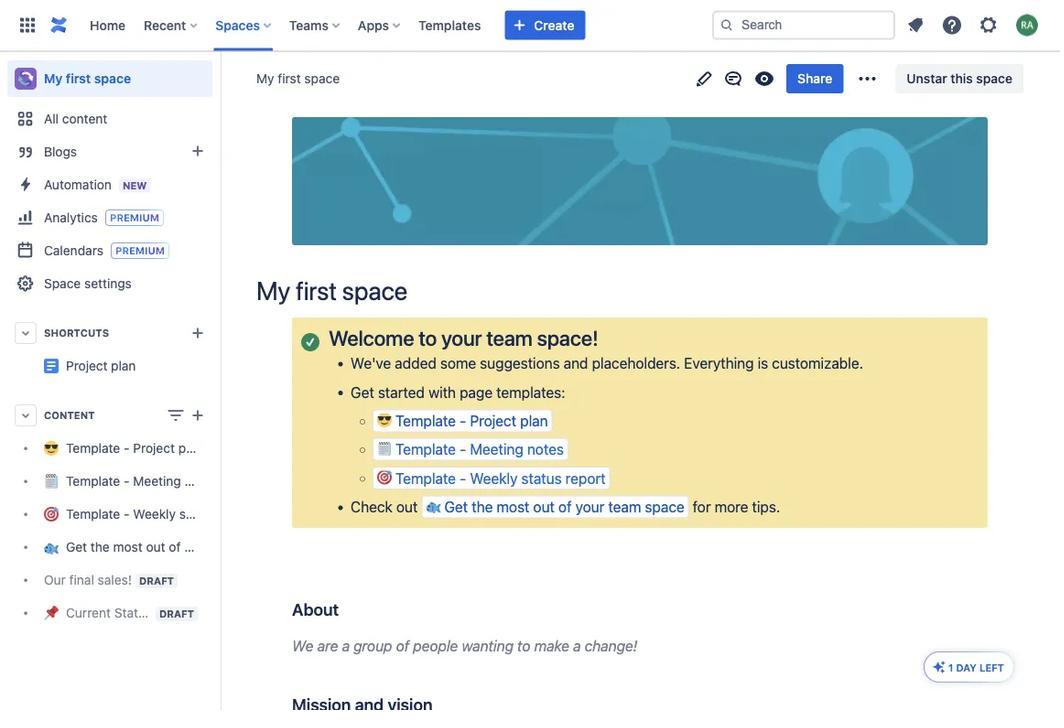 Task type: locate. For each thing, give the bounding box(es) containing it.
tree containing template - project plan
[[7, 432, 282, 630]]

my first space
[[44, 71, 131, 86], [256, 71, 340, 86], [256, 276, 408, 306]]

0 horizontal spatial copy image
[[337, 599, 359, 621]]

0 vertical spatial notes
[[527, 441, 564, 459]]

0 horizontal spatial your
[[184, 540, 210, 555]]

meeting
[[470, 441, 524, 459], [133, 474, 181, 489]]

analytics link
[[7, 201, 212, 234]]

template for template - project plan button
[[396, 412, 456, 430]]

1 vertical spatial template - meeting notes
[[66, 474, 218, 489]]

template - weekly status report down template - meeting notes button
[[396, 470, 606, 487]]

recent button
[[138, 11, 205, 40]]

plan
[[258, 351, 283, 366], [111, 359, 136, 374], [520, 412, 548, 430], [178, 441, 204, 456]]

0 horizontal spatial out
[[146, 540, 165, 555]]

my first space up the content
[[44, 71, 131, 86]]

project
[[212, 351, 254, 366], [66, 359, 108, 374], [470, 412, 517, 430], [133, 441, 175, 456]]

0 vertical spatial report
[[566, 470, 606, 487]]

meeting inside tree
[[133, 474, 181, 489]]

template - project plan link
[[7, 432, 212, 465]]

template - meeting notes up template - weekly status report button
[[396, 441, 564, 459]]

out
[[396, 499, 418, 516], [533, 499, 555, 516], [146, 540, 165, 555]]

space element
[[0, 51, 283, 711]]

2 vertical spatial of
[[396, 638, 409, 655]]

- down get started with page templates:
[[460, 412, 466, 430]]

out down template - weekly status report button
[[533, 499, 555, 516]]

template for template - project plan link
[[66, 441, 120, 456]]

get inside space element
[[66, 540, 87, 555]]

weekly inside space element
[[133, 507, 176, 522]]

for
[[693, 499, 711, 516]]

get the most out of your team space down "template - weekly status report" link
[[66, 540, 282, 555]]

2 horizontal spatial get
[[444, 499, 468, 516]]

1 vertical spatial of
[[169, 540, 181, 555]]

my first space link down teams
[[256, 70, 340, 88]]

2 horizontal spatial copy image
[[597, 327, 619, 349]]

1 vertical spatial status
[[179, 507, 216, 522]]

meeting inside button
[[470, 441, 524, 459]]

notes up get the most out of your team space button
[[527, 441, 564, 459]]

template - project plan image
[[44, 359, 59, 374]]

banner
[[0, 0, 1061, 51]]

the for get the most out of your team space button
[[472, 499, 493, 516]]

0 vertical spatial premium image
[[105, 210, 164, 226]]

1 vertical spatial report
[[219, 507, 255, 522]]

report inside tree
[[219, 507, 255, 522]]

weekly down template - meeting notes button
[[470, 470, 518, 487]]

get the most out of your team space for get the most out of your team space link
[[66, 540, 282, 555]]

1 horizontal spatial meeting
[[470, 441, 524, 459]]

your for get the most out of your team space link
[[184, 540, 210, 555]]

0 horizontal spatial template - weekly status report
[[66, 507, 255, 522]]

out down "template - weekly status report" link
[[146, 540, 165, 555]]

collapse sidebar image
[[200, 60, 240, 97]]

your profile and preferences image
[[1017, 14, 1039, 36]]

0 horizontal spatial meeting
[[133, 474, 181, 489]]

0 horizontal spatial of
[[169, 540, 181, 555]]

most
[[497, 499, 530, 516], [113, 540, 143, 555]]

notes down create content icon
[[185, 474, 218, 489]]

notes inside button
[[527, 441, 564, 459]]

1 day left button
[[925, 653, 1014, 682]]

1 vertical spatial template - weekly status report
[[66, 507, 255, 522]]

get down we've
[[351, 384, 374, 401]]

my first space link up "all content" link
[[7, 60, 212, 97]]

customizable.
[[772, 355, 864, 372]]

most down "template - weekly status report" link
[[113, 540, 143, 555]]

share
[[798, 71, 833, 86]]

tree inside space element
[[7, 432, 282, 630]]

space
[[94, 71, 131, 86], [304, 71, 340, 86], [977, 71, 1013, 86], [342, 276, 408, 306], [645, 499, 685, 516], [247, 540, 282, 555]]

premium image inside analytics link
[[105, 210, 164, 226]]

get for get the most out of your team space link
[[66, 540, 87, 555]]

1 vertical spatial most
[[113, 540, 143, 555]]

1 vertical spatial your
[[576, 499, 605, 516]]

1 horizontal spatial your
[[442, 326, 482, 351]]

to
[[419, 326, 437, 351], [517, 638, 531, 655]]

settings icon image
[[978, 14, 1000, 36]]

:dart: image
[[377, 470, 392, 485]]

template - weekly status report
[[396, 470, 606, 487], [66, 507, 255, 522]]

project plan
[[212, 351, 283, 366], [66, 359, 136, 374]]

0 vertical spatial to
[[419, 326, 437, 351]]

0 horizontal spatial team
[[214, 540, 243, 555]]

status
[[522, 470, 562, 487], [179, 507, 216, 522]]

project plan link
[[7, 350, 283, 383], [66, 359, 136, 374]]

draft right status
[[159, 608, 194, 620]]

template down template - project plan link
[[66, 474, 120, 489]]

of inside space element
[[169, 540, 181, 555]]

draft inside current status draft
[[159, 608, 194, 620]]

1 horizontal spatial a
[[573, 638, 581, 655]]

- for template - meeting notes button
[[460, 441, 466, 459]]

weekly up get the most out of your team space link
[[133, 507, 176, 522]]

space inside get the most out of your team space button
[[645, 499, 685, 516]]

copy image
[[597, 327, 619, 349], [337, 599, 359, 621], [431, 694, 453, 711]]

the inside space element
[[91, 540, 110, 555]]

1 horizontal spatial report
[[566, 470, 606, 487]]

0 vertical spatial copy image
[[597, 327, 619, 349]]

template
[[396, 412, 456, 430], [66, 441, 120, 456], [396, 441, 456, 459], [396, 470, 456, 487], [66, 474, 120, 489], [66, 507, 120, 522]]

1 horizontal spatial status
[[522, 470, 562, 487]]

meeting up template - weekly status report button
[[470, 441, 524, 459]]

out inside tree
[[146, 540, 165, 555]]

draft down get the most out of your team space link
[[139, 575, 174, 587]]

1 vertical spatial get
[[444, 499, 468, 516]]

create a blog image
[[187, 140, 209, 162]]

1 horizontal spatial template - meeting notes
[[396, 441, 564, 459]]

0 horizontal spatial the
[[91, 540, 110, 555]]

2 vertical spatial copy image
[[431, 694, 453, 711]]

wanting
[[462, 638, 514, 655]]

template - weekly status report inside space element
[[66, 507, 255, 522]]

-
[[460, 412, 466, 430], [124, 441, 130, 456], [460, 441, 466, 459], [460, 470, 466, 487], [124, 474, 130, 489], [124, 507, 130, 522]]

get up final
[[66, 540, 87, 555]]

get the most out of your team space down template - weekly status report button
[[444, 499, 685, 516]]

0 vertical spatial the
[[472, 499, 493, 516]]

premium image down "new"
[[105, 210, 164, 226]]

2 vertical spatial get
[[66, 540, 87, 555]]

template - meeting notes up "template - weekly status report" link
[[66, 474, 218, 489]]

team inside button
[[608, 499, 641, 516]]

meeting up "template - weekly status report" link
[[133, 474, 181, 489]]

:check_mark: image
[[301, 333, 320, 351], [301, 333, 320, 351]]

- for "template - weekly status report" link
[[124, 507, 130, 522]]

notes for template - meeting notes button
[[527, 441, 564, 459]]

2 horizontal spatial out
[[533, 499, 555, 516]]

copy image up we've added some suggestions and placeholders. everything is customizable.
[[597, 327, 619, 349]]

- down template - meeting notes link
[[124, 507, 130, 522]]

0 vertical spatial template - weekly status report
[[396, 470, 606, 487]]

weekly inside button
[[470, 470, 518, 487]]

to left "make"
[[517, 638, 531, 655]]

out inside button
[[533, 499, 555, 516]]

your inside button
[[576, 499, 605, 516]]

0 vertical spatial template - project plan
[[396, 412, 548, 430]]

2 a from the left
[[573, 638, 581, 655]]

about
[[292, 600, 339, 620]]

weekly for "template - weekly status report" link
[[133, 507, 176, 522]]

0 horizontal spatial get
[[66, 540, 87, 555]]

a
[[342, 638, 350, 655], [573, 638, 581, 655]]

team for get the most out of your team space link
[[214, 540, 243, 555]]

get the most out of your team space for get the most out of your team space button
[[444, 499, 685, 516]]

your
[[442, 326, 482, 351], [576, 499, 605, 516], [184, 540, 210, 555]]

template - meeting notes inside template - meeting notes button
[[396, 441, 564, 459]]

tree
[[7, 432, 282, 630]]

2 horizontal spatial your
[[576, 499, 605, 516]]

2 vertical spatial team
[[214, 540, 243, 555]]

2 horizontal spatial of
[[559, 499, 572, 516]]

template - weekly status report up get the most out of your team space link
[[66, 507, 255, 522]]

get inside button
[[444, 499, 468, 516]]

team
[[487, 326, 533, 351], [608, 499, 641, 516], [214, 540, 243, 555]]

1 vertical spatial meeting
[[133, 474, 181, 489]]

0 horizontal spatial status
[[179, 507, 216, 522]]

0 horizontal spatial get the most out of your team space
[[66, 540, 282, 555]]

report inside button
[[566, 470, 606, 487]]

1 vertical spatial get the most out of your team space
[[66, 540, 282, 555]]

premium image for analytics
[[105, 210, 164, 226]]

1 vertical spatial weekly
[[133, 507, 176, 522]]

1 vertical spatial notes
[[185, 474, 218, 489]]

- up template - meeting notes link
[[124, 441, 130, 456]]

get the most out of your team space inside space element
[[66, 540, 282, 555]]

1 horizontal spatial weekly
[[470, 470, 518, 487]]

0 horizontal spatial template - project plan
[[66, 441, 204, 456]]

0 vertical spatial draft
[[139, 575, 174, 587]]

get the most out of your team space inside button
[[444, 499, 685, 516]]

out right check
[[396, 499, 418, 516]]

page
[[460, 384, 493, 401]]

status inside space element
[[179, 507, 216, 522]]

0 vertical spatial meeting
[[470, 441, 524, 459]]

of down "template - weekly status report" link
[[169, 540, 181, 555]]

unstar this space button
[[896, 64, 1024, 93]]

0 vertical spatial get the most out of your team space
[[444, 499, 685, 516]]

a right "make"
[[573, 638, 581, 655]]

:sunglasses: image
[[377, 413, 392, 428]]

0 horizontal spatial report
[[219, 507, 255, 522]]

of for get the most out of your team space link
[[169, 540, 181, 555]]

welcome
[[329, 326, 414, 351]]

1 vertical spatial template - project plan
[[66, 441, 204, 456]]

appswitcher icon image
[[16, 14, 38, 36]]

premium image
[[105, 210, 164, 226], [111, 243, 169, 259]]

1 vertical spatial the
[[91, 540, 110, 555]]

1 vertical spatial copy image
[[337, 599, 359, 621]]

template right :notepad_spiral: image on the bottom of the page
[[396, 441, 456, 459]]

template - meeting notes link
[[7, 465, 218, 498]]

status up get the most out of your team space button
[[522, 470, 562, 487]]

1 horizontal spatial template - weekly status report
[[396, 470, 606, 487]]

create
[[534, 17, 575, 33]]

apps button
[[352, 11, 408, 40]]

change!
[[585, 638, 638, 655]]

of
[[559, 499, 572, 516], [169, 540, 181, 555], [396, 638, 409, 655]]

of right group
[[396, 638, 409, 655]]

project plan link down shortcuts dropdown button at left
[[66, 359, 136, 374]]

- inside button
[[460, 412, 466, 430]]

1 vertical spatial team
[[608, 499, 641, 516]]

0 horizontal spatial notes
[[185, 474, 218, 489]]

your for get the most out of your team space button
[[576, 499, 605, 516]]

space settings link
[[7, 267, 212, 300]]

report
[[566, 470, 606, 487], [219, 507, 255, 522]]

most down template - weekly status report button
[[497, 499, 530, 516]]

0 horizontal spatial project plan
[[66, 359, 136, 374]]

settings
[[84, 276, 132, 291]]

1 horizontal spatial most
[[497, 499, 530, 516]]

started
[[378, 384, 425, 401]]

1 vertical spatial to
[[517, 638, 531, 655]]

space
[[44, 276, 81, 291]]

1 a from the left
[[342, 638, 350, 655]]

copy image down people at the left of page
[[431, 694, 453, 711]]

confluence image
[[48, 14, 70, 36], [48, 14, 70, 36]]

my first space inside space element
[[44, 71, 131, 86]]

we
[[292, 638, 314, 655]]

template - project plan up template - meeting notes link
[[66, 441, 204, 456]]

out for get the most out of your team space link
[[146, 540, 165, 555]]

0 vertical spatial of
[[559, 499, 572, 516]]

0 vertical spatial status
[[522, 470, 562, 487]]

status up get the most out of your team space link
[[179, 507, 216, 522]]

Search field
[[713, 11, 896, 40]]

copy image for welcome to your team space!
[[597, 327, 619, 349]]

draft
[[139, 575, 174, 587], [159, 608, 194, 620]]

placeholders.
[[592, 355, 681, 372]]

1
[[949, 662, 954, 674]]

of inside button
[[559, 499, 572, 516]]

0 horizontal spatial a
[[342, 638, 350, 655]]

- down template - meeting notes button
[[460, 470, 466, 487]]

the up our final sales! draft
[[91, 540, 110, 555]]

template right :dart: icon
[[396, 470, 456, 487]]

:fish: image
[[426, 499, 441, 514], [426, 499, 441, 514]]

1 vertical spatial premium image
[[111, 243, 169, 259]]

premium image inside 'calendars' link
[[111, 243, 169, 259]]

1 horizontal spatial template - project plan
[[396, 412, 548, 430]]

2 horizontal spatial team
[[608, 499, 641, 516]]

0 vertical spatial weekly
[[470, 470, 518, 487]]

all content
[[44, 111, 107, 126]]

first down teams
[[278, 71, 301, 86]]

notification icon image
[[905, 14, 927, 36]]

get the most out of your team space
[[444, 499, 685, 516], [66, 540, 282, 555]]

report for template - weekly status report button
[[566, 470, 606, 487]]

premium image for calendars
[[111, 243, 169, 259]]

most inside button
[[497, 499, 530, 516]]

the down template - weekly status report button
[[472, 499, 493, 516]]

template - project plan
[[396, 412, 548, 430], [66, 441, 204, 456]]

template - weekly status report for "template - weekly status report" link
[[66, 507, 255, 522]]

0 vertical spatial team
[[487, 326, 533, 351]]

my first space link
[[7, 60, 212, 97], [256, 70, 340, 88]]

banner containing home
[[0, 0, 1061, 51]]

template - project plan inside space element
[[66, 441, 204, 456]]

of for get the most out of your team space button
[[559, 499, 572, 516]]

- for template - project plan link
[[124, 441, 130, 456]]

the inside button
[[472, 499, 493, 516]]

1 vertical spatial draft
[[159, 608, 194, 620]]

0 horizontal spatial most
[[113, 540, 143, 555]]

out for get the most out of your team space button
[[533, 499, 555, 516]]

we've
[[351, 355, 391, 372]]

status inside button
[[522, 470, 562, 487]]

- down template - project plan button
[[460, 441, 466, 459]]

template - meeting notes
[[396, 441, 564, 459], [66, 474, 218, 489]]

team for get the most out of your team space button
[[608, 499, 641, 516]]

0 horizontal spatial my first space link
[[7, 60, 212, 97]]

most inside tree
[[113, 540, 143, 555]]

team inside tree
[[214, 540, 243, 555]]

0 vertical spatial most
[[497, 499, 530, 516]]

notes inside space element
[[185, 474, 218, 489]]

template - meeting notes inside template - meeting notes link
[[66, 474, 218, 489]]

first up all content
[[66, 71, 91, 86]]

1 horizontal spatial get
[[351, 384, 374, 401]]

get
[[351, 384, 374, 401], [444, 499, 468, 516], [66, 540, 87, 555]]

2 vertical spatial your
[[184, 540, 210, 555]]

stop watching image
[[754, 68, 776, 90]]

people
[[413, 638, 458, 655]]

:sunglasses: image
[[377, 413, 392, 428]]

template - weekly status report inside button
[[396, 470, 606, 487]]

0 horizontal spatial template - meeting notes
[[66, 474, 218, 489]]

my first space up welcome
[[256, 276, 408, 306]]

template inside button
[[396, 412, 456, 430]]

to up added
[[419, 326, 437, 351]]

content
[[44, 410, 95, 422]]

0 vertical spatial template - meeting notes
[[396, 441, 564, 459]]

premium image up the space settings link
[[111, 243, 169, 259]]

1 horizontal spatial notes
[[527, 441, 564, 459]]

1 horizontal spatial get the most out of your team space
[[444, 499, 685, 516]]

your inside space element
[[184, 540, 210, 555]]

template - project plan up template - meeting notes button
[[396, 412, 548, 430]]

1 horizontal spatial the
[[472, 499, 493, 516]]

template - project plan inside button
[[396, 412, 548, 430]]

0 horizontal spatial weekly
[[133, 507, 176, 522]]

change view image
[[165, 405, 187, 427]]

template down content dropdown button
[[66, 441, 120, 456]]

get down template - weekly status report button
[[444, 499, 468, 516]]

my
[[44, 71, 63, 86], [256, 71, 274, 86], [256, 276, 290, 306]]

template down template - meeting notes link
[[66, 507, 120, 522]]

a right are
[[342, 638, 350, 655]]

calendars link
[[7, 234, 212, 267]]

template down with
[[396, 412, 456, 430]]

of down template - weekly status report button
[[559, 499, 572, 516]]

- up "template - weekly status report" link
[[124, 474, 130, 489]]

copy image up are
[[337, 599, 359, 621]]

content
[[62, 111, 107, 126]]



Task type: vqa. For each thing, say whether or not it's contained in the screenshot.
the "added" at the left of the page
yes



Task type: describe. For each thing, give the bounding box(es) containing it.
home
[[90, 17, 126, 33]]

final
[[69, 573, 94, 588]]

space settings
[[44, 276, 132, 291]]

project plan link up change view icon
[[7, 350, 283, 383]]

status for "template - weekly status report" link
[[179, 507, 216, 522]]

template - weekly status report button
[[373, 467, 611, 490]]

with
[[429, 384, 456, 401]]

0 vertical spatial get
[[351, 384, 374, 401]]

space inside unstar this space button
[[977, 71, 1013, 86]]

apps
[[358, 17, 389, 33]]

space!
[[537, 326, 599, 351]]

- for template - weekly status report button
[[460, 470, 466, 487]]

our final sales! draft
[[44, 573, 174, 588]]

global element
[[11, 0, 709, 51]]

plan inside button
[[520, 412, 548, 430]]

are
[[318, 638, 338, 655]]

tips.
[[752, 499, 780, 516]]

unstar
[[907, 71, 948, 86]]

template - project plan for template - project plan link
[[66, 441, 204, 456]]

spaces
[[216, 17, 260, 33]]

:notepad_spiral: image
[[377, 442, 392, 456]]

we've added some suggestions and placeholders. everything is customizable.
[[351, 355, 864, 372]]

unstar this space
[[907, 71, 1013, 86]]

templates:
[[497, 384, 566, 401]]

automation
[[44, 177, 112, 192]]

report for "template - weekly status report" link
[[219, 507, 255, 522]]

is
[[758, 355, 768, 372]]

0 horizontal spatial to
[[419, 326, 437, 351]]

1 horizontal spatial out
[[396, 499, 418, 516]]

1 day left
[[949, 662, 1005, 674]]

template for template - weekly status report button
[[396, 470, 456, 487]]

:notepad_spiral: image
[[377, 442, 392, 456]]

teams
[[289, 17, 329, 33]]

get the most out of your team space link
[[7, 531, 282, 564]]

everything
[[684, 355, 754, 372]]

blogs link
[[7, 136, 212, 169]]

edit this page image
[[693, 68, 715, 90]]

calendars
[[44, 243, 103, 258]]

- for template - meeting notes link
[[124, 474, 130, 489]]

current status draft
[[66, 606, 194, 621]]

most for get the most out of your team space link
[[113, 540, 143, 555]]

notes for template - meeting notes link
[[185, 474, 218, 489]]

the for get the most out of your team space link
[[91, 540, 110, 555]]

recent
[[144, 17, 186, 33]]

get the most out of your team space button
[[422, 496, 689, 519]]

meeting for template - meeting notes button
[[470, 441, 524, 459]]

template - weekly status report for template - weekly status report button
[[396, 470, 606, 487]]

shortcuts
[[44, 327, 109, 339]]

left
[[980, 662, 1005, 674]]

1 horizontal spatial copy image
[[431, 694, 453, 711]]

our
[[44, 573, 66, 588]]

my first space down teams
[[256, 71, 340, 86]]

1 horizontal spatial my first space link
[[256, 70, 340, 88]]

1 horizontal spatial team
[[487, 326, 533, 351]]

create button
[[505, 11, 586, 40]]

template for template - meeting notes button
[[396, 441, 456, 459]]

create content image
[[187, 405, 209, 427]]

add shortcut image
[[187, 322, 209, 344]]

content button
[[7, 399, 212, 432]]

shortcuts button
[[7, 317, 212, 350]]

group
[[354, 638, 392, 655]]

some
[[440, 355, 476, 372]]

spaces button
[[210, 11, 278, 40]]

help icon image
[[941, 14, 963, 36]]

1 horizontal spatial of
[[396, 638, 409, 655]]

status
[[114, 606, 152, 621]]

more actions image
[[857, 68, 879, 90]]

all
[[44, 111, 59, 126]]

template for template - meeting notes link
[[66, 474, 120, 489]]

1 horizontal spatial project plan
[[212, 351, 283, 366]]

we are a group of people wanting to make a change!
[[292, 638, 638, 655]]

meeting for template - meeting notes link
[[133, 474, 181, 489]]

template for "template - weekly status report" link
[[66, 507, 120, 522]]

template - meeting notes for template - meeting notes link
[[66, 474, 218, 489]]

template - project plan button
[[373, 410, 553, 433]]

0 vertical spatial your
[[442, 326, 482, 351]]

premium icon image
[[932, 660, 947, 675]]

search image
[[720, 18, 734, 33]]

check out
[[351, 499, 422, 516]]

status for template - weekly status report button
[[522, 470, 562, 487]]

1 horizontal spatial to
[[517, 638, 531, 655]]

space inside get the most out of your team space link
[[247, 540, 282, 555]]

project inside button
[[470, 412, 517, 430]]

most for get the most out of your team space button
[[497, 499, 530, 516]]

added
[[395, 355, 437, 372]]

all content link
[[7, 103, 212, 136]]

current
[[66, 606, 111, 621]]

and
[[564, 355, 588, 372]]

this
[[951, 71, 973, 86]]

check
[[351, 499, 393, 516]]

template - project plan for template - project plan button
[[396, 412, 548, 430]]

first inside space element
[[66, 71, 91, 86]]

my inside space element
[[44, 71, 63, 86]]

get for get the most out of your team space button
[[444, 499, 468, 516]]

suggestions
[[480, 355, 560, 372]]

first up welcome
[[296, 276, 337, 306]]

for more tips.
[[689, 499, 780, 516]]

analytics
[[44, 210, 98, 225]]

:dart: image
[[377, 470, 392, 485]]

day
[[957, 662, 977, 674]]

new
[[123, 180, 147, 191]]

sales!
[[98, 573, 132, 588]]

template - meeting notes button
[[373, 438, 569, 461]]

copy image for about
[[337, 599, 359, 621]]

- for template - project plan button
[[460, 412, 466, 430]]

make
[[534, 638, 570, 655]]

template - weekly status report link
[[7, 498, 255, 531]]

teams button
[[284, 11, 347, 40]]

get started with page templates:
[[351, 384, 566, 401]]

templates link
[[413, 11, 487, 40]]

welcome to your team space!
[[329, 326, 599, 351]]

templates
[[419, 17, 481, 33]]

draft inside our final sales! draft
[[139, 575, 174, 587]]

home link
[[84, 11, 131, 40]]

more
[[715, 499, 749, 516]]

weekly for template - weekly status report button
[[470, 470, 518, 487]]

share button
[[787, 64, 844, 93]]

plan inside tree
[[178, 441, 204, 456]]

template - meeting notes for template - meeting notes button
[[396, 441, 564, 459]]

blogs
[[44, 144, 77, 159]]



